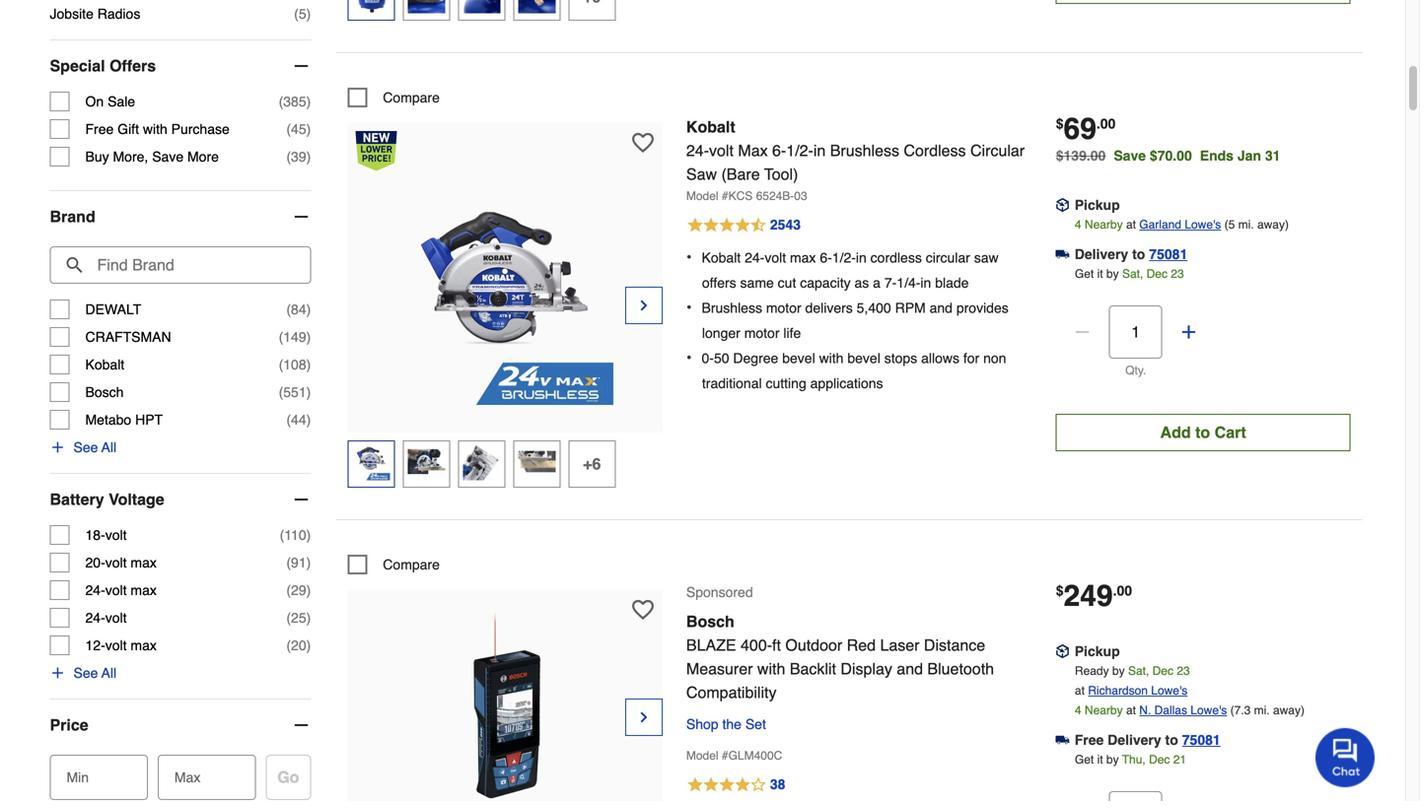 Task type: locate. For each thing, give the bounding box(es) containing it.
( for 108
[[279, 357, 283, 373]]

and down "blade" on the top right of page
[[930, 300, 953, 316]]

( 149 )
[[279, 329, 311, 345]]

minus image for special offers
[[291, 56, 311, 76]]

$ for 249
[[1056, 583, 1064, 599]]

0 vertical spatial max
[[738, 141, 768, 160]]

same
[[740, 275, 774, 291]]

1 vertical spatial in
[[856, 250, 867, 266]]

0 horizontal spatial bosch
[[85, 385, 124, 400]]

volt up (bare
[[709, 141, 734, 160]]

to inside button
[[1196, 423, 1210, 442]]

kobalt inside kobalt 24-volt max 6-1/2-in brushless cordless circular saw (bare tool) model # kcs 6524b-03
[[686, 118, 735, 136]]

1 vertical spatial stepper number input field with increment and decrement buttons number field
[[1109, 792, 1163, 802]]

0 vertical spatial in
[[814, 141, 826, 160]]

0 vertical spatial and
[[930, 300, 953, 316]]

bosch for bosch blaze 400-ft outdoor red laser distance measurer with backlit display and bluetooth compatibility
[[686, 613, 735, 631]]

bevel up applications
[[848, 351, 881, 366]]

get
[[1075, 267, 1094, 281], [1075, 753, 1094, 767]]

kobalt up offers
[[702, 250, 741, 266]]

model down shop
[[686, 749, 719, 763]]

max right 12-
[[131, 638, 157, 654]]

volt for ( 20 )
[[105, 638, 127, 654]]

2 model from the top
[[686, 749, 719, 763]]

23 up n. dallas lowe's button
[[1177, 665, 1190, 678]]

compare inside 1002731064 element
[[383, 90, 440, 105]]

249
[[1064, 579, 1113, 613]]

0 horizontal spatial with
[[143, 121, 167, 137]]

add to cart
[[1160, 423, 1246, 442]]

cutting
[[766, 376, 807, 391]]

3 minus image from the top
[[291, 490, 311, 510]]

0 vertical spatial $
[[1056, 116, 1064, 131]]

see all button down 12-
[[50, 664, 116, 684]]

minus image inside the brand button
[[291, 207, 311, 227]]

0 vertical spatial bosch
[[85, 385, 124, 400]]

1 vertical spatial $
[[1056, 583, 1064, 599]]

get for delivery
[[1075, 267, 1094, 281]]

by inside ready by sat, dec 23 at richardson lowe's 4 nearby at n. dallas lowe's (7.3 mi. away)
[[1112, 665, 1125, 678]]

1002731064 element
[[347, 88, 440, 107]]

richardson lowe's button
[[1088, 681, 1188, 701]]

2 it from the top
[[1097, 753, 1103, 767]]

0 vertical spatial dec
[[1147, 267, 1168, 281]]

( 45 )
[[286, 121, 311, 137]]

thumbnail image
[[352, 0, 390, 13], [408, 0, 445, 13], [463, 0, 500, 13], [518, 0, 556, 13], [352, 443, 390, 481], [408, 443, 445, 481], [463, 443, 500, 481], [518, 443, 556, 481]]

50
[[714, 351, 729, 366]]

1 horizontal spatial bosch
[[686, 613, 735, 631]]

1 vertical spatial nearby
[[1085, 704, 1123, 718]]

in inside kobalt 24-volt max 6-1/2-in brushless cordless circular saw (bare tool) model # kcs 6524b-03
[[814, 141, 826, 160]]

to for add
[[1196, 423, 1210, 442]]

with up applications
[[819, 351, 844, 366]]

4 stars image
[[686, 774, 787, 798]]

delivery up get it by sat, dec 23
[[1075, 246, 1129, 262]]

# down (bare
[[722, 189, 728, 203]]

it down delivery to 75081
[[1097, 267, 1103, 281]]

) for ( 44 )
[[306, 412, 311, 428]]

pickup image for delivery
[[1056, 198, 1070, 212]]

0 vertical spatial pickup
[[1075, 197, 1120, 213]]

8 ) from the top
[[306, 385, 311, 400]]

1 vertical spatial bosch
[[686, 613, 735, 631]]

chevron right image
[[636, 708, 652, 728]]

1 see all button from the top
[[50, 438, 116, 458]]

2 vertical spatial dec
[[1149, 753, 1170, 767]]

max down 20-volt max
[[131, 583, 157, 599]]

go button
[[266, 756, 311, 801]]

offers
[[702, 275, 736, 291]]

capacity
[[800, 275, 851, 291]]

4 nearby at garland lowe's (5 mi. away)
[[1075, 218, 1289, 232]]

2 pickup image from the top
[[1056, 645, 1070, 659]]

7 ) from the top
[[306, 357, 311, 373]]

1 pickup image from the top
[[1056, 198, 1070, 212]]

29
[[291, 583, 306, 599]]

3 ) from the top
[[306, 121, 311, 137]]

• right chevron right icon
[[686, 298, 692, 317]]

dec
[[1147, 267, 1168, 281], [1153, 665, 1174, 678], [1149, 753, 1170, 767]]

0 vertical spatial mi.
[[1238, 218, 1254, 232]]

( for 44
[[286, 412, 291, 428]]

stepper number input field with increment and decrement buttons number field down thu,
[[1109, 792, 1163, 802]]

) up 385
[[306, 6, 311, 22]]

saw
[[686, 165, 717, 183]]

in
[[814, 141, 826, 160], [856, 250, 867, 266], [921, 275, 931, 291]]

1 vertical spatial see
[[73, 666, 98, 682]]

see down 12-
[[73, 666, 98, 682]]

free right truck filled icon
[[1075, 733, 1104, 748]]

bosch inside the "bosch blaze 400-ft outdoor red laser distance measurer with backlit display and bluetooth compatibility"
[[686, 613, 735, 631]]

pickup for delivery
[[1075, 197, 1120, 213]]

• left the 0-
[[686, 349, 692, 367]]

1 get from the top
[[1075, 267, 1094, 281]]

1 • from the top
[[686, 248, 692, 266]]

see down "metabo"
[[73, 440, 98, 456]]

circular
[[926, 250, 970, 266]]

stops
[[884, 351, 917, 366]]

•
[[686, 248, 692, 266], [686, 298, 692, 317], [686, 349, 692, 367]]

rpm
[[895, 300, 926, 316]]

1 vertical spatial motor
[[744, 325, 780, 341]]

.00 inside $ 69 .00
[[1097, 116, 1116, 131]]

38
[[770, 777, 786, 793]]

2 4 from the top
[[1075, 704, 1082, 718]]

1 horizontal spatial minus image
[[1073, 322, 1093, 342]]

kobalt up saw
[[686, 118, 735, 136]]

truck filled image
[[1056, 734, 1070, 748]]

2 stepper number input field with increment and decrement buttons number field from the top
[[1109, 792, 1163, 802]]

bosch up blaze on the bottom of the page
[[686, 613, 735, 631]]

dec for 75081
[[1147, 267, 1168, 281]]

2 # from the top
[[722, 749, 728, 763]]

sat,
[[1122, 267, 1143, 281], [1128, 665, 1149, 678]]

2 horizontal spatial to
[[1196, 423, 1210, 442]]

1 vertical spatial model
[[686, 749, 719, 763]]

3 • from the top
[[686, 349, 692, 367]]

1 $ from the top
[[1056, 116, 1064, 131]]

38 button
[[686, 774, 1032, 798]]

lowe's up dallas
[[1151, 684, 1188, 698]]

bosch
[[85, 385, 124, 400], [686, 613, 735, 631]]

.00
[[1097, 116, 1116, 131], [1113, 583, 1132, 599]]

2 vertical spatial minus image
[[291, 490, 311, 510]]

) for ( 551 )
[[306, 385, 311, 400]]

max up (bare
[[738, 141, 768, 160]]

0 vertical spatial motor
[[766, 300, 802, 316]]

on sale
[[85, 94, 135, 110]]

10 ) from the top
[[306, 528, 311, 544]]

0 vertical spatial •
[[686, 248, 692, 266]]

6- up tool)
[[772, 141, 786, 160]]

dec left 21
[[1149, 753, 1170, 767]]

get left thu,
[[1075, 753, 1094, 767]]

1 vertical spatial see all
[[73, 666, 116, 682]]

free up buy at the top of page
[[85, 121, 114, 137]]

minus image up 385
[[291, 56, 311, 76]]

0 vertical spatial nearby
[[1085, 218, 1123, 232]]

on
[[85, 94, 104, 110]]

lowe's left (5 at the right top of the page
[[1185, 218, 1221, 232]]

pickup
[[1075, 197, 1120, 213], [1075, 644, 1120, 660]]

( for 84
[[286, 302, 291, 318]]

2 vertical spatial in
[[921, 275, 931, 291]]

it left thu,
[[1097, 753, 1103, 767]]

free
[[85, 121, 114, 137], [1075, 733, 1104, 748]]

4 up delivery to 75081
[[1075, 218, 1082, 232]]

nearby down richardson
[[1085, 704, 1123, 718]]

go
[[277, 769, 299, 787]]

minus image
[[291, 56, 311, 76], [291, 207, 311, 227], [291, 490, 311, 510]]

0 vertical spatial 4
[[1075, 218, 1082, 232]]

max
[[738, 141, 768, 160], [174, 770, 201, 786]]

by down delivery to 75081
[[1107, 267, 1119, 281]]

) for ( 385 )
[[306, 94, 311, 110]]

pickup image
[[1056, 198, 1070, 212], [1056, 645, 1070, 659]]

0 vertical spatial brushless
[[830, 141, 899, 160]]

6524b-
[[756, 189, 794, 203]]

price
[[50, 717, 88, 735]]

volt down the 24-volt
[[105, 638, 127, 654]]

20
[[291, 638, 306, 654]]

see all down "metabo"
[[73, 440, 116, 456]]

get down delivery to 75081
[[1075, 267, 1094, 281]]

all down 12-volt max
[[102, 666, 116, 682]]

23 down garland lowe's button
[[1171, 267, 1184, 281]]

by up richardson
[[1112, 665, 1125, 678]]

1 vertical spatial •
[[686, 298, 692, 317]]

mi.
[[1238, 218, 1254, 232], [1254, 704, 1270, 718]]

) for ( 25 )
[[306, 611, 311, 626]]

2 vertical spatial to
[[1165, 733, 1178, 748]]

delivery up thu,
[[1108, 733, 1162, 748]]

pickup up the ready
[[1075, 644, 1120, 660]]

and inside the "bosch blaze 400-ft outdoor red laser distance measurer with backlit display and bluetooth compatibility"
[[897, 660, 923, 678]]

1 compare from the top
[[383, 90, 440, 105]]

dec up richardson lowe's button
[[1153, 665, 1174, 678]]

0 vertical spatial 6-
[[772, 141, 786, 160]]

) down ( 91 )
[[306, 583, 311, 599]]

( 5 )
[[294, 6, 311, 22]]

) for ( 5 )
[[306, 6, 311, 22]]

84
[[291, 302, 306, 318]]

0 horizontal spatial free
[[85, 121, 114, 137]]

( for 385
[[279, 94, 283, 110]]

0 vertical spatial minus image
[[1073, 322, 1093, 342]]

with inside • kobalt 24-volt max 6-1/2-in cordless circular saw offers same cut capacity as a 7-1/4-in blade • brushless motor delivers 5,400 rpm and provides longer motor life • 0-50 degree bevel with bevel stops allows for non traditional cutting applications
[[819, 351, 844, 366]]

1 vertical spatial pickup image
[[1056, 645, 1070, 659]]

away)
[[1258, 218, 1289, 232], [1273, 704, 1305, 718]]

0 vertical spatial get
[[1075, 267, 1094, 281]]

and inside • kobalt 24-volt max 6-1/2-in cordless circular saw offers same cut capacity as a 7-1/4-in blade • brushless motor delivers 5,400 rpm and provides longer motor life • 0-50 degree bevel with bevel stops allows for non traditional cutting applications
[[930, 300, 953, 316]]

max up cut
[[790, 250, 816, 266]]

0 vertical spatial pickup image
[[1056, 198, 1070, 212]]

0 vertical spatial minus image
[[291, 56, 311, 76]]

kobalt inside • kobalt 24-volt max 6-1/2-in cordless circular saw offers same cut capacity as a 7-1/4-in blade • brushless motor delivers 5,400 rpm and provides longer motor life • 0-50 degree bevel with bevel stops allows for non traditional cutting applications
[[702, 250, 741, 266]]

compare inside 1000492089 element
[[383, 557, 440, 573]]

149
[[283, 329, 306, 345]]

24- inside kobalt 24-volt max 6-1/2-in brushless cordless circular saw (bare tool) model # kcs 6524b-03
[[686, 141, 709, 160]]

minus image down get it by sat, dec 23
[[1073, 322, 1093, 342]]

the
[[722, 717, 742, 733]]

kobalt for kobalt
[[85, 357, 124, 373]]

24-
[[686, 141, 709, 160], [745, 250, 765, 266], [85, 583, 105, 599], [85, 611, 105, 626]]

volt up 12-volt max
[[105, 611, 127, 626]]

1 vertical spatial and
[[897, 660, 923, 678]]

away) right (5 at the right top of the page
[[1258, 218, 1289, 232]]

get it by sat, dec 23
[[1075, 267, 1184, 281]]

24- up 12-
[[85, 611, 105, 626]]

max down "price" button
[[174, 770, 201, 786]]

1/2- up tool)
[[786, 141, 814, 160]]

kobalt 24-volt max 6-1/2-in brushless cordless circular saw (bare tool) model # kcs 6524b-03
[[686, 118, 1025, 203]]

) for ( 84 )
[[306, 302, 311, 318]]

0 vertical spatial kobalt
[[686, 118, 735, 136]]

# inside kobalt 24-volt max 6-1/2-in brushless cordless circular saw (bare tool) model # kcs 6524b-03
[[722, 189, 728, 203]]

delivery to 75081
[[1075, 246, 1188, 262]]

1 ) from the top
[[306, 6, 311, 22]]

0 vertical spatial free
[[85, 121, 114, 137]]

volt
[[709, 141, 734, 160], [765, 250, 786, 266], [105, 528, 127, 544], [105, 555, 127, 571], [105, 583, 127, 599], [105, 611, 127, 626], [105, 638, 127, 654]]

with inside the "bosch blaze 400-ft outdoor red laser distance measurer with backlit display and bluetooth compatibility"
[[757, 660, 785, 678]]

volt down 20-volt max
[[105, 583, 127, 599]]

0 vertical spatial see all button
[[50, 438, 116, 458]]

0 vertical spatial sat,
[[1122, 267, 1143, 281]]

2 see all from the top
[[73, 666, 116, 682]]

allows
[[921, 351, 960, 366]]

1 vertical spatial away)
[[1273, 704, 1305, 718]]

13 ) from the top
[[306, 611, 311, 626]]

minus image inside special offers button
[[291, 56, 311, 76]]

4 inside ready by sat, dec 23 at richardson lowe's 4 nearby at n. dallas lowe's (7.3 mi. away)
[[1075, 704, 1082, 718]]

1 horizontal spatial 6-
[[820, 250, 832, 266]]

( 39 )
[[286, 149, 311, 165]]

volt for ( 110 )
[[105, 528, 127, 544]]

) for ( 20 )
[[306, 638, 311, 654]]

0 horizontal spatial max
[[174, 770, 201, 786]]

) for ( 149 )
[[306, 329, 311, 345]]

dec down delivery to 75081
[[1147, 267, 1168, 281]]

1 vertical spatial pickup
[[1075, 644, 1120, 660]]

plus image
[[1179, 322, 1199, 342], [50, 440, 66, 456], [50, 666, 66, 682]]

model down saw
[[686, 189, 719, 203]]

0 horizontal spatial minus image
[[291, 716, 311, 736]]

1 vertical spatial 23
[[1177, 665, 1190, 678]]

) for ( 45 )
[[306, 121, 311, 137]]

11 ) from the top
[[306, 555, 311, 571]]

mi. inside ready by sat, dec 23 at richardson lowe's 4 nearby at n. dallas lowe's (7.3 mi. away)
[[1254, 704, 1270, 718]]

2 vertical spatial •
[[686, 349, 692, 367]]

0 vertical spatial .00
[[1097, 116, 1116, 131]]

see all
[[73, 440, 116, 456], [73, 666, 116, 682]]

n.
[[1139, 704, 1151, 718]]

2 minus image from the top
[[291, 207, 311, 227]]

pickup image up truck filled image
[[1056, 198, 1070, 212]]

1 horizontal spatial free
[[1075, 733, 1104, 748]]

# down shop the set link
[[722, 749, 728, 763]]

1 vertical spatial to
[[1196, 423, 1210, 442]]

with right gift
[[143, 121, 167, 137]]

2 vertical spatial kobalt
[[85, 357, 124, 373]]

18-volt
[[85, 528, 127, 544]]

stepper number input field with increment and decrement buttons number field up qty.
[[1109, 306, 1163, 359]]

garland lowe's button
[[1139, 215, 1221, 235]]

2 ) from the top
[[306, 94, 311, 110]]

it for free
[[1097, 753, 1103, 767]]

2 nearby from the top
[[1085, 704, 1123, 718]]

2 vertical spatial by
[[1107, 753, 1119, 767]]

to up 21
[[1165, 733, 1178, 748]]

1 vertical spatial see all button
[[50, 664, 116, 684]]

to up get it by sat, dec 23
[[1132, 246, 1145, 262]]

2 all from the top
[[102, 666, 116, 682]]

1 horizontal spatial brushless
[[830, 141, 899, 160]]

) down 84
[[306, 329, 311, 345]]

1 vertical spatial .00
[[1113, 583, 1132, 599]]

75081 button up 21
[[1182, 731, 1221, 750]]

1 vertical spatial mi.
[[1254, 704, 1270, 718]]

all down "metabo"
[[102, 440, 116, 456]]

0 vertical spatial 75081 button
[[1149, 244, 1188, 264]]

0 vertical spatial to
[[1132, 246, 1145, 262]]

with down ft
[[757, 660, 785, 678]]

by for delivery
[[1107, 267, 1119, 281]]

mi. right (5 at the right top of the page
[[1238, 218, 1254, 232]]

motor down cut
[[766, 300, 802, 316]]

volt for ( 91 )
[[105, 555, 127, 571]]

) up ( 20 )
[[306, 611, 311, 626]]

) up ( 149 ) at the top left of the page
[[306, 302, 311, 318]]

1 vertical spatial with
[[819, 351, 844, 366]]

( 29 )
[[286, 583, 311, 599]]

Stepper number input field with increment and decrement buttons number field
[[1109, 306, 1163, 359], [1109, 792, 1163, 802]]

1 horizontal spatial max
[[738, 141, 768, 160]]

volt up cut
[[765, 250, 786, 266]]

2 pickup from the top
[[1075, 644, 1120, 660]]

save down free gift with purchase
[[152, 149, 184, 165]]

1/2-
[[786, 141, 814, 160], [832, 250, 856, 266]]

plus image up "price"
[[50, 666, 66, 682]]

0 vertical spatial all
[[102, 440, 116, 456]]

24-volt max
[[85, 583, 157, 599]]

) up the 39
[[306, 121, 311, 137]]

motor
[[766, 300, 802, 316], [744, 325, 780, 341]]

4 ) from the top
[[306, 149, 311, 165]]

mi. right "(7.3"
[[1254, 704, 1270, 718]]

2 $ from the top
[[1056, 583, 1064, 599]]

6- up the 'capacity'
[[820, 250, 832, 266]]

) for ( 110 )
[[306, 528, 311, 544]]

see all button
[[50, 438, 116, 458], [50, 664, 116, 684]]

1 it from the top
[[1097, 267, 1103, 281]]

2 horizontal spatial with
[[819, 351, 844, 366]]

buy
[[85, 149, 109, 165]]

5 ) from the top
[[306, 302, 311, 318]]

1 nearby from the top
[[1085, 218, 1123, 232]]

truck filled image
[[1056, 248, 1070, 261]]

$ inside $ 69 .00
[[1056, 116, 1064, 131]]

14 ) from the top
[[306, 638, 311, 654]]

(7.3
[[1231, 704, 1251, 718]]

1 horizontal spatial and
[[930, 300, 953, 316]]

9 ) from the top
[[306, 412, 311, 428]]

brushless up longer
[[702, 300, 762, 316]]

minus image
[[1073, 322, 1093, 342], [291, 716, 311, 736]]

plus image up battery
[[50, 440, 66, 456]]

get for free
[[1075, 753, 1094, 767]]

0 vertical spatial it
[[1097, 267, 1103, 281]]

( 84 )
[[286, 302, 311, 318]]

75081 button down garland
[[1149, 244, 1188, 264]]

to right add
[[1196, 423, 1210, 442]]

6- inside • kobalt 24-volt max 6-1/2-in cordless circular saw offers same cut capacity as a 7-1/4-in blade • brushless motor delivers 5,400 rpm and provides longer motor life • 0-50 degree bevel with bevel stops allows for non traditional cutting applications
[[820, 250, 832, 266]]

see
[[73, 440, 98, 456], [73, 666, 98, 682]]

0 horizontal spatial to
[[1132, 246, 1145, 262]]

2 horizontal spatial in
[[921, 275, 931, 291]]

1 pickup from the top
[[1075, 197, 1120, 213]]

for
[[963, 351, 980, 366]]

volt up 20-volt max
[[105, 528, 127, 544]]

motor up 'degree'
[[744, 325, 780, 341]]

0 vertical spatial 1/2-
[[786, 141, 814, 160]]

1 vertical spatial sat,
[[1128, 665, 1149, 678]]

1 vertical spatial #
[[722, 749, 728, 763]]

12 ) from the top
[[306, 583, 311, 599]]

1 vertical spatial all
[[102, 666, 116, 682]]

.00 inside $ 249 .00
[[1113, 583, 1132, 599]]

( for 29
[[286, 583, 291, 599]]

75081 down garland
[[1149, 246, 1188, 262]]

+6
[[583, 455, 601, 473]]

minus image inside the battery voltage button
[[291, 490, 311, 510]]

0 horizontal spatial 6-
[[772, 141, 786, 160]]

( 108 )
[[279, 357, 311, 373]]

bosch up "metabo"
[[85, 385, 124, 400]]

1 vertical spatial free
[[1075, 733, 1104, 748]]

4 down the ready
[[1075, 704, 1082, 718]]

was price $139.00 element
[[1056, 143, 1114, 164]]

brushless left "cordless" at the right top of page
[[830, 141, 899, 160]]

brushless
[[830, 141, 899, 160], [702, 300, 762, 316]]

0 vertical spatial 75081
[[1149, 246, 1188, 262]]

kcs
[[728, 189, 753, 203]]

1 vertical spatial lowe's
[[1151, 684, 1188, 698]]

1 # from the top
[[722, 189, 728, 203]]

6 ) from the top
[[306, 329, 311, 345]]

model # glm400c
[[686, 749, 782, 763]]

2 • from the top
[[686, 298, 692, 317]]

it for delivery
[[1097, 267, 1103, 281]]

24-volt
[[85, 611, 127, 626]]

$ inside $ 249 .00
[[1056, 583, 1064, 599]]

0-
[[702, 351, 714, 366]]

0 horizontal spatial bevel
[[782, 351, 815, 366]]

2 vertical spatial with
[[757, 660, 785, 678]]

21
[[1173, 753, 1187, 767]]

as
[[855, 275, 869, 291]]

max inside • kobalt 24-volt max 6-1/2-in cordless circular saw offers same cut capacity as a 7-1/4-in blade • brushless motor delivers 5,400 rpm and provides longer motor life • 0-50 degree bevel with bevel stops allows for non traditional cutting applications
[[790, 250, 816, 266]]

1 vertical spatial delivery
[[1108, 733, 1162, 748]]

7-
[[885, 275, 897, 291]]

by for free
[[1107, 753, 1119, 767]]

kobalt down the craftsman
[[85, 357, 124, 373]]

1 vertical spatial get
[[1075, 753, 1094, 767]]

1 4 from the top
[[1075, 218, 1082, 232]]

) up ( 45 )
[[306, 94, 311, 110]]

) up ( 551 )
[[306, 357, 311, 373]]

compare for free delivery to 75081
[[383, 557, 440, 573]]

0 horizontal spatial in
[[814, 141, 826, 160]]

at left garland
[[1126, 218, 1136, 232]]

• down 4.5 stars image
[[686, 248, 692, 266]]

1 see from the top
[[73, 440, 98, 456]]

1 vertical spatial minus image
[[291, 207, 311, 227]]

• kobalt 24-volt max 6-1/2-in cordless circular saw offers same cut capacity as a 7-1/4-in blade • brushless motor delivers 5,400 rpm and provides longer motor life • 0-50 degree bevel with bevel stops allows for non traditional cutting applications
[[686, 248, 1009, 391]]

outdoor
[[785, 636, 843, 655]]

voltage
[[109, 491, 164, 509]]

more
[[187, 149, 219, 165]]

0 horizontal spatial 1/2-
[[786, 141, 814, 160]]

see all down 12-
[[73, 666, 116, 682]]

volt up 24-volt max
[[105, 555, 127, 571]]

2 see from the top
[[73, 666, 98, 682]]

plus image down get it by sat, dec 23
[[1179, 322, 1199, 342]]

at left n.
[[1126, 704, 1136, 718]]

pickup down $139.00
[[1075, 197, 1120, 213]]

) for ( 29 )
[[306, 583, 311, 599]]

compatibility
[[686, 684, 777, 702]]

2 get from the top
[[1075, 753, 1094, 767]]

pickup image down '249'
[[1056, 645, 1070, 659]]

4
[[1075, 218, 1082, 232], [1075, 704, 1082, 718]]

free for free delivery to 75081
[[1075, 733, 1104, 748]]

a
[[873, 275, 881, 291]]

0 horizontal spatial and
[[897, 660, 923, 678]]

24- up same
[[745, 250, 765, 266]]

actual price $249.00 element
[[1056, 579, 1132, 613]]

0 vertical spatial at
[[1126, 218, 1136, 232]]

1 vertical spatial it
[[1097, 753, 1103, 767]]

away) right "(7.3"
[[1273, 704, 1305, 718]]

2 compare from the top
[[383, 557, 440, 573]]

0 vertical spatial by
[[1107, 267, 1119, 281]]

minus image up go
[[291, 716, 311, 736]]

1 minus image from the top
[[291, 56, 311, 76]]

1 model from the top
[[686, 189, 719, 203]]

max for ( 29 )
[[131, 583, 157, 599]]

25
[[291, 611, 306, 626]]

sat, down delivery to 75081
[[1122, 267, 1143, 281]]

2 see all button from the top
[[50, 664, 116, 684]]

.00 for 69
[[1097, 116, 1116, 131]]



Task type: describe. For each thing, give the bounding box(es) containing it.
( for 551
[[279, 385, 283, 400]]

bosch for bosch
[[85, 385, 124, 400]]

pickup for free
[[1075, 644, 1120, 660]]

2 vertical spatial at
[[1126, 704, 1136, 718]]

dec for to
[[1149, 753, 1170, 767]]

battery
[[50, 491, 104, 509]]

kobalt for kobalt 24-volt max 6-1/2-in brushless cordless circular saw (bare tool) model # kcs 6524b-03
[[686, 118, 735, 136]]

75081 button for free delivery to 75081
[[1182, 731, 1221, 750]]

1 horizontal spatial to
[[1165, 733, 1178, 748]]

2 bevel from the left
[[848, 351, 881, 366]]

get it by thu, dec 21
[[1075, 753, 1187, 767]]

dewalt
[[85, 302, 141, 318]]

battery voltage button
[[50, 474, 311, 526]]

18-
[[85, 528, 105, 544]]

degree
[[733, 351, 779, 366]]

volt inside • kobalt 24-volt max 6-1/2-in cordless circular saw offers same cut capacity as a 7-1/4-in blade • brushless motor delivers 5,400 rpm and provides longer motor life • 0-50 degree bevel with bevel stops allows for non traditional cutting applications
[[765, 250, 786, 266]]

metabo
[[85, 412, 131, 428]]

pickup image for free
[[1056, 645, 1070, 659]]

circular
[[971, 141, 1025, 160]]

sale
[[108, 94, 135, 110]]

2 vertical spatial lowe's
[[1191, 704, 1227, 718]]

12-volt max
[[85, 638, 157, 654]]

.00 for 249
[[1113, 583, 1132, 599]]

0 vertical spatial 23
[[1171, 267, 1184, 281]]

sat, inside ready by sat, dec 23 at richardson lowe's 4 nearby at n. dallas lowe's (7.3 mi. away)
[[1128, 665, 1149, 678]]

applications
[[810, 376, 883, 391]]

traditional
[[702, 376, 762, 391]]

sponsored
[[686, 585, 753, 600]]

shop the set link
[[686, 713, 766, 737]]

1/2- inside kobalt 24-volt max 6-1/2-in brushless cordless circular saw (bare tool) model # kcs 6524b-03
[[786, 141, 814, 160]]

free gift with purchase
[[85, 121, 230, 137]]

max inside kobalt 24-volt max 6-1/2-in brushless cordless circular saw (bare tool) model # kcs 6524b-03
[[738, 141, 768, 160]]

0 vertical spatial away)
[[1258, 218, 1289, 232]]

( 91 )
[[286, 555, 311, 571]]

2 vertical spatial plus image
[[50, 666, 66, 682]]

brand
[[50, 208, 95, 226]]

( for 110
[[280, 528, 284, 544]]

( 44 )
[[286, 412, 311, 428]]

chat invite button image
[[1316, 728, 1376, 788]]

ready by sat, dec 23 at richardson lowe's 4 nearby at n. dallas lowe's (7.3 mi. away)
[[1075, 665, 1305, 718]]

free for free gift with purchase
[[85, 121, 114, 137]]

cordless
[[871, 250, 922, 266]]

shop
[[686, 717, 719, 733]]

2543
[[770, 217, 801, 233]]

minus image inside "price" button
[[291, 716, 311, 736]]

24- down '20-'
[[85, 583, 105, 599]]

brushless inside kobalt 24-volt max 6-1/2-in brushless cordless circular saw (bare tool) model # kcs 6524b-03
[[830, 141, 899, 160]]

volt inside kobalt 24-volt max 6-1/2-in brushless cordless circular saw (bare tool) model # kcs 6524b-03
[[709, 141, 734, 160]]

( for 5
[[294, 6, 299, 22]]

saw
[[974, 250, 999, 266]]

1/2- inside • kobalt 24-volt max 6-1/2-in cordless circular saw offers same cut capacity as a 7-1/4-in blade • brushless motor delivers 5,400 rpm and provides longer motor life • 0-50 degree bevel with bevel stops allows for non traditional cutting applications
[[832, 250, 856, 266]]

400-
[[741, 636, 772, 655]]

provides
[[957, 300, 1009, 316]]

6- inside kobalt 24-volt max 6-1/2-in brushless cordless circular saw (bare tool) model # kcs 6524b-03
[[772, 141, 786, 160]]

bosch blaze 400-ft outdoor red laser distance measurer with backlit display and bluetooth compatibility
[[686, 613, 994, 702]]

volt for ( 29 )
[[105, 583, 127, 599]]

longer
[[702, 325, 741, 341]]

blaze
[[686, 636, 736, 655]]

75081 button for delivery to 75081
[[1149, 244, 1188, 264]]

$ 69 .00
[[1056, 112, 1116, 146]]

$ for 69
[[1056, 116, 1064, 131]]

special
[[50, 57, 105, 75]]

blade
[[935, 275, 969, 291]]

) for ( 39 )
[[306, 149, 311, 165]]

more,
[[113, 149, 148, 165]]

$70.00
[[1150, 148, 1192, 164]]

03
[[794, 189, 807, 203]]

Find Brand text field
[[50, 247, 311, 284]]

special offers button
[[50, 40, 311, 92]]

life
[[783, 325, 801, 341]]

( for 39
[[286, 149, 291, 165]]

110
[[284, 528, 306, 544]]

1 stepper number input field with increment and decrement buttons number field from the top
[[1109, 306, 1163, 359]]

) for ( 108 )
[[306, 357, 311, 373]]

5,400
[[857, 300, 891, 316]]

max for ( 91 )
[[131, 555, 157, 571]]

cut
[[778, 275, 796, 291]]

( for 149
[[279, 329, 283, 345]]

( for 20
[[286, 638, 291, 654]]

add
[[1160, 423, 1191, 442]]

thu,
[[1122, 753, 1146, 767]]

1 vertical spatial max
[[174, 770, 201, 786]]

tool)
[[764, 165, 798, 183]]

1000492089 element
[[347, 555, 440, 575]]

brushless inside • kobalt 24-volt max 6-1/2-in cordless circular saw offers same cut capacity as a 7-1/4-in blade • brushless motor delivers 5,400 rpm and provides longer motor life • 0-50 degree bevel with bevel stops allows for non traditional cutting applications
[[702, 300, 762, 316]]

richardson
[[1088, 684, 1148, 698]]

away) inside ready by sat, dec 23 at richardson lowe's 4 nearby at n. dallas lowe's (7.3 mi. away)
[[1273, 704, 1305, 718]]

ready
[[1075, 665, 1109, 678]]

1 horizontal spatial in
[[856, 250, 867, 266]]

( 25 )
[[286, 611, 311, 626]]

minus image for brand
[[291, 207, 311, 227]]

actual price $69.00 element
[[1056, 112, 1116, 146]]

4.5 stars image
[[686, 214, 802, 238]]

dec inside ready by sat, dec 23 at richardson lowe's 4 nearby at n. dallas lowe's (7.3 mi. away)
[[1153, 665, 1174, 678]]

1 see all from the top
[[73, 440, 116, 456]]

0 vertical spatial plus image
[[1179, 322, 1199, 342]]

ends jan 31 element
[[1200, 148, 1289, 164]]

savings save $70.00 element
[[1114, 148, 1289, 164]]

385
[[283, 94, 306, 110]]

) for ( 91 )
[[306, 555, 311, 571]]

cart
[[1215, 423, 1246, 442]]

model inside kobalt 24-volt max 6-1/2-in brushless cordless circular saw (bare tool) model # kcs 6524b-03
[[686, 189, 719, 203]]

( for 91
[[286, 555, 291, 571]]

( for 45
[[286, 121, 291, 137]]

551
[[283, 385, 306, 400]]

max for ( 20 )
[[131, 638, 157, 654]]

offers
[[109, 57, 156, 75]]

distance
[[924, 636, 985, 655]]

69
[[1064, 112, 1097, 146]]

1 horizontal spatial save
[[1114, 148, 1146, 164]]

1 vertical spatial at
[[1075, 684, 1085, 698]]

to for delivery
[[1132, 246, 1145, 262]]

new lower price image
[[355, 131, 397, 171]]

1 vertical spatial 75081
[[1182, 733, 1221, 748]]

1 bevel from the left
[[782, 351, 815, 366]]

( for 25
[[286, 611, 291, 626]]

0 vertical spatial lowe's
[[1185, 218, 1221, 232]]

0 vertical spatial delivery
[[1075, 246, 1129, 262]]

nearby inside ready by sat, dec 23 at richardson lowe's 4 nearby at n. dallas lowe's (7.3 mi. away)
[[1085, 704, 1123, 718]]

chevron right image
[[636, 296, 652, 315]]

0 horizontal spatial save
[[152, 149, 184, 165]]

purchase
[[171, 121, 230, 137]]

shop the set
[[686, 717, 766, 733]]

jan
[[1238, 148, 1261, 164]]

20-volt max
[[85, 555, 157, 571]]

set
[[745, 717, 766, 733]]

heart outline image
[[632, 132, 654, 154]]

$139.00 save $70.00 ends jan 31
[[1056, 148, 1281, 164]]

24- inside • kobalt 24-volt max 6-1/2-in cordless circular saw offers same cut capacity as a 7-1/4-in blade • brushless motor delivers 5,400 rpm and provides longer motor life • 0-50 degree bevel with bevel stops allows for non traditional cutting applications
[[745, 250, 765, 266]]

5
[[299, 6, 306, 22]]

12-
[[85, 638, 105, 654]]

gift
[[118, 121, 139, 137]]

$139.00
[[1056, 148, 1106, 164]]

20-
[[85, 555, 105, 571]]

1 vertical spatial plus image
[[50, 440, 66, 456]]

( 110 )
[[280, 528, 311, 544]]

glm400c
[[728, 749, 782, 763]]

compare for delivery to 75081
[[383, 90, 440, 105]]

ends
[[1200, 148, 1234, 164]]

heart outline image
[[632, 599, 654, 621]]

1 all from the top
[[102, 440, 116, 456]]

(bare
[[721, 165, 760, 183]]

radios
[[97, 6, 140, 22]]

jobsite radios
[[50, 6, 140, 22]]

special offers
[[50, 57, 156, 75]]

volt for ( 25 )
[[105, 611, 127, 626]]

jobsite
[[50, 6, 94, 22]]

( 385 )
[[279, 94, 311, 110]]

23 inside ready by sat, dec 23 at richardson lowe's 4 nearby at n. dallas lowe's (7.3 mi. away)
[[1177, 665, 1190, 678]]

ft
[[772, 636, 781, 655]]

delivers
[[805, 300, 853, 316]]

minus image for battery voltage
[[291, 490, 311, 510]]

price button
[[50, 700, 311, 752]]



Task type: vqa. For each thing, say whether or not it's contained in the screenshot.
and to the bottom
yes



